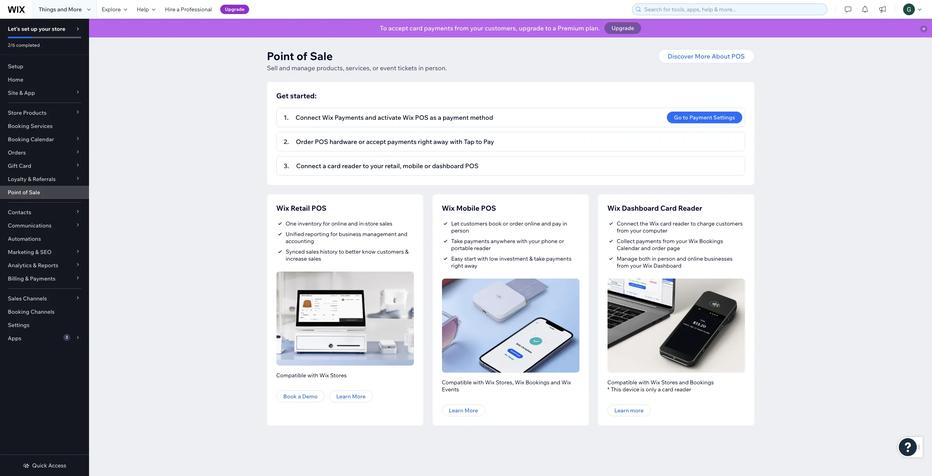Task type: locate. For each thing, give the bounding box(es) containing it.
0 vertical spatial 3
[[284, 162, 288, 170]]

1 vertical spatial point
[[8, 189, 21, 196]]

stores for pos
[[330, 372, 347, 379]]

upgrade inside alert
[[612, 25, 635, 32]]

2 vertical spatial booking
[[8, 309, 29, 316]]

to inside one inventory for online and in-store sales unified reporting for business management and accounting synced sales history to better know customers & increase sales
[[339, 249, 344, 256]]

compatible with wix stores, wix bookings and wix events
[[442, 379, 571, 393]]

orders
[[8, 149, 26, 156]]

& right know at the bottom
[[405, 249, 409, 256]]

accept up connect a card reader to your retail, mobile or dashboard pos
[[366, 138, 386, 146]]

hire a professional
[[165, 6, 212, 13]]

connect left the
[[617, 220, 639, 227]]

0 vertical spatial learn more
[[337, 393, 366, 400]]

0 vertical spatial order
[[510, 220, 524, 227]]

learn for wix mobile pos
[[449, 407, 464, 414]]

2 vertical spatial connect
[[617, 220, 639, 227]]

compatible inside compatible with wix stores, wix bookings and wix events
[[442, 379, 472, 386]]

& inside let customers book or order online and pay in person take payments anywhere with your phone or portable reader easy start with low investment & take payments right away
[[530, 256, 533, 263]]

right inside let customers book or order online and pay in person take payments anywhere with your phone or portable reader easy start with low investment & take payments right away
[[452, 263, 464, 270]]

customers down wix mobile pos
[[461, 220, 488, 227]]

pos left as
[[415, 114, 429, 122]]

0 horizontal spatial card
[[19, 163, 31, 170]]

compatible for mobile
[[442, 379, 472, 386]]

1 horizontal spatial learn
[[449, 407, 464, 414]]

manage
[[617, 256, 638, 263]]

1 vertical spatial in
[[563, 220, 568, 227]]

setup link
[[0, 60, 89, 73]]

with right this at the bottom right
[[639, 379, 650, 386]]

booking up orders
[[8, 136, 29, 143]]

0 vertical spatial connect
[[296, 114, 321, 122]]

2 horizontal spatial online
[[688, 256, 704, 263]]

1 horizontal spatial right
[[452, 263, 464, 270]]

learn
[[337, 393, 351, 400], [449, 407, 464, 414], [615, 407, 629, 414]]

online left businesses on the right bottom of the page
[[688, 256, 704, 263]]

channels for sales channels
[[23, 295, 47, 302]]

1 vertical spatial .
[[287, 138, 289, 146]]

booking inside booking channels "link"
[[8, 309, 29, 316]]

0 vertical spatial channels
[[23, 295, 47, 302]]

& for payments
[[25, 275, 29, 283]]

0 horizontal spatial 3
[[66, 335, 68, 340]]

1 horizontal spatial sale
[[310, 49, 333, 63]]

reader inside compatible with wix stores and bookings * this device is only a card reader
[[675, 386, 692, 393]]

to
[[380, 24, 387, 32]]

go to payment settings
[[675, 114, 736, 121]]

in right tickets
[[419, 64, 424, 72]]

away up dashboard
[[434, 138, 449, 146]]

1 vertical spatial order
[[652, 245, 666, 252]]

with
[[450, 138, 463, 146], [517, 238, 528, 245], [478, 256, 489, 263], [308, 372, 318, 379], [473, 379, 484, 386], [639, 379, 650, 386]]

0 vertical spatial person
[[452, 227, 469, 234]]

point
[[267, 49, 294, 63], [8, 189, 21, 196]]

upgrade button right professional
[[220, 5, 249, 14]]

0 horizontal spatial learn more
[[337, 393, 366, 400]]

2 horizontal spatial in
[[652, 256, 657, 263]]

settings up apps in the left of the page
[[8, 322, 29, 329]]

connect for connect wix payments and activate wix pos as a payment method
[[296, 114, 321, 122]]

booking services link
[[0, 120, 89, 133]]

1 horizontal spatial upgrade button
[[605, 22, 642, 34]]

1 horizontal spatial order
[[652, 245, 666, 252]]

bookings for wix mobile pos
[[526, 379, 550, 386]]

0 horizontal spatial accept
[[366, 138, 386, 146]]

person down page at the bottom of the page
[[658, 256, 676, 263]]

a right hire
[[177, 6, 180, 13]]

right left the start
[[452, 263, 464, 270]]

0 horizontal spatial stores
[[330, 372, 347, 379]]

discover more about pos button
[[659, 49, 755, 63]]

1 vertical spatial right
[[452, 263, 464, 270]]

1 horizontal spatial in
[[563, 220, 568, 227]]

let customers book or order online and pay in person take payments anywhere with your phone or portable reader easy start with low investment & take payments right away
[[452, 220, 572, 270]]

get
[[276, 91, 289, 100]]

book a demo button
[[276, 391, 325, 403]]

0 horizontal spatial calendar
[[31, 136, 54, 143]]

1 vertical spatial upgrade button
[[605, 22, 642, 34]]

book
[[489, 220, 502, 227]]

booking down sales
[[8, 309, 29, 316]]

a left premium on the right of page
[[553, 24, 557, 32]]

to accept card payments from your customers, upgrade to a premium plan. alert
[[89, 19, 933, 38]]

1 horizontal spatial upgrade
[[612, 25, 635, 32]]

0 horizontal spatial sale
[[29, 189, 40, 196]]

services,
[[346, 64, 371, 72]]

card right gift
[[19, 163, 31, 170]]

0 vertical spatial upgrade button
[[220, 5, 249, 14]]

1 horizontal spatial learn more
[[449, 407, 478, 414]]

only
[[646, 386, 657, 393]]

& for reports
[[33, 262, 37, 269]]

of inside point of sale sell and manage products, services, or event tickets in person.
[[297, 49, 308, 63]]

communications button
[[0, 219, 89, 233]]

*
[[608, 386, 610, 393]]

payments for &
[[30, 275, 55, 283]]

bookings
[[700, 238, 724, 245], [526, 379, 550, 386], [690, 379, 714, 386]]

store
[[52, 25, 65, 32], [366, 220, 379, 227]]

event
[[380, 64, 397, 72]]

to inside button
[[683, 114, 689, 121]]

1 horizontal spatial point
[[267, 49, 294, 63]]

tickets
[[398, 64, 417, 72]]

& left the seo
[[35, 249, 39, 256]]

of inside sidebar element
[[22, 189, 28, 196]]

0 horizontal spatial learn
[[337, 393, 351, 400]]

payments
[[335, 114, 364, 122], [30, 275, 55, 283]]

0 horizontal spatial for
[[323, 220, 330, 227]]

calendar
[[31, 136, 54, 143], [617, 245, 640, 252]]

site & app button
[[0, 86, 89, 100]]

0 vertical spatial point
[[267, 49, 294, 63]]

billing & payments
[[8, 275, 55, 283]]

sale up products,
[[310, 49, 333, 63]]

learn more button
[[330, 391, 373, 403], [442, 405, 485, 417]]

things and more
[[39, 6, 82, 13]]

book
[[284, 393, 297, 400]]

1 vertical spatial learn more button
[[442, 405, 485, 417]]

online inside one inventory for online and in-store sales unified reporting for business management and accounting synced sales history to better know customers & increase sales
[[332, 220, 347, 227]]

in right both
[[652, 256, 657, 263]]

0 vertical spatial sale
[[310, 49, 333, 63]]

sale down loyalty & referrals
[[29, 189, 40, 196]]

1 horizontal spatial learn more button
[[442, 405, 485, 417]]

3 down settings link
[[66, 335, 68, 340]]

payments inside dropdown button
[[30, 275, 55, 283]]

to accept card payments from your customers, upgrade to a premium plan.
[[380, 24, 600, 32]]

learn right "demo"
[[337, 393, 351, 400]]

. down 2 .
[[288, 162, 289, 170]]

with inside compatible with wix stores, wix bookings and wix events
[[473, 379, 484, 386]]

card inside alert
[[410, 24, 423, 32]]

1 vertical spatial away
[[465, 263, 478, 270]]

1 vertical spatial calendar
[[617, 245, 640, 252]]

person up 'take'
[[452, 227, 469, 234]]

2 horizontal spatial customers
[[716, 220, 743, 227]]

in inside let customers book or order online and pay in person take payments anywhere with your phone or portable reader easy start with low investment & take payments right away
[[563, 220, 568, 227]]

sales channels
[[8, 295, 47, 302]]

payments up hardware
[[335, 114, 364, 122]]

your left phone
[[529, 238, 540, 245]]

dashboard
[[432, 162, 464, 170]]

away inside let customers book or order online and pay in person take payments anywhere with your phone or portable reader easy start with low investment & take payments right away
[[465, 263, 478, 270]]

pos inside button
[[732, 52, 745, 60]]

connect
[[296, 114, 321, 122], [296, 162, 322, 170], [617, 220, 639, 227]]

0 horizontal spatial settings
[[8, 322, 29, 329]]

booking inside booking services link
[[8, 123, 29, 130]]

booking calendar button
[[0, 133, 89, 146]]

start
[[465, 256, 476, 263]]

booking down store
[[8, 123, 29, 130]]

in-
[[359, 220, 366, 227]]

activate
[[378, 114, 402, 122]]

0 vertical spatial of
[[297, 49, 308, 63]]

sale inside sidebar element
[[29, 189, 40, 196]]

reader right only
[[675, 386, 692, 393]]

products
[[23, 109, 47, 116]]

1 vertical spatial sale
[[29, 189, 40, 196]]

sales up management
[[380, 220, 393, 227]]

0 horizontal spatial upgrade
[[225, 6, 245, 12]]

1 horizontal spatial payments
[[335, 114, 364, 122]]

1 vertical spatial connect
[[296, 162, 322, 170]]

& for referrals
[[28, 176, 31, 183]]

your left retail,
[[371, 162, 384, 170]]

or right phone
[[559, 238, 565, 245]]

2/6
[[8, 42, 15, 48]]

of for point of sale
[[22, 189, 28, 196]]

1 vertical spatial settings
[[8, 322, 29, 329]]

2
[[284, 138, 287, 146]]

settings link
[[0, 319, 89, 332]]

your inside sidebar element
[[39, 25, 51, 32]]

loyalty
[[8, 176, 27, 183]]

connect right 1 .
[[296, 114, 321, 122]]

0 horizontal spatial right
[[418, 138, 432, 146]]

and
[[57, 6, 67, 13], [279, 64, 290, 72], [365, 114, 377, 122], [348, 220, 358, 227], [542, 220, 551, 227], [398, 231, 408, 238], [642, 245, 651, 252], [677, 256, 687, 263], [551, 379, 561, 386], [680, 379, 689, 386]]

sales channels button
[[0, 292, 89, 306]]

order
[[510, 220, 524, 227], [652, 245, 666, 252]]

0 horizontal spatial away
[[434, 138, 449, 146]]

customers inside one inventory for online and in-store sales unified reporting for business management and accounting synced sales history to better know customers & increase sales
[[377, 249, 404, 256]]

a right only
[[658, 386, 661, 393]]

online up business at the left of the page
[[332, 220, 347, 227]]

3 down "2"
[[284, 162, 288, 170]]

reader down reader
[[673, 220, 690, 227]]

customers right charge
[[716, 220, 743, 227]]

& left reports
[[33, 262, 37, 269]]

bookings inside compatible with wix stores and bookings * this device is only a card reader
[[690, 379, 714, 386]]

order pos hardware or accept payments right away with tap to pay
[[296, 138, 494, 146]]

store inside sidebar element
[[52, 25, 65, 32]]

learn more button
[[608, 405, 651, 417]]

Search for tools, apps, help & more... field
[[642, 4, 825, 15]]

reader up low
[[475, 245, 491, 252]]

0 vertical spatial calendar
[[31, 136, 54, 143]]

reader down hardware
[[342, 162, 362, 170]]

pay
[[553, 220, 562, 227]]

2 vertical spatial .
[[288, 162, 289, 170]]

1 vertical spatial upgrade
[[612, 25, 635, 32]]

help
[[137, 6, 149, 13]]

1 horizontal spatial card
[[661, 204, 677, 213]]

2 vertical spatial in
[[652, 256, 657, 263]]

card
[[19, 163, 31, 170], [661, 204, 677, 213]]

0 vertical spatial card
[[19, 163, 31, 170]]

bookings inside compatible with wix stores, wix bookings and wix events
[[526, 379, 550, 386]]

stores,
[[496, 379, 514, 386]]

1 vertical spatial dashboard
[[654, 263, 682, 270]]

point inside sidebar element
[[8, 189, 21, 196]]

calendar inside "booking calendar" dropdown button
[[31, 136, 54, 143]]

3 inside sidebar element
[[66, 335, 68, 340]]

online
[[332, 220, 347, 227], [525, 220, 541, 227], [688, 256, 704, 263]]

channels up "booking channels"
[[23, 295, 47, 302]]

card inside compatible with wix stores and bookings * this device is only a card reader
[[663, 386, 674, 393]]

accept inside to accept card payments from your customers, upgrade to a premium plan. alert
[[389, 24, 408, 32]]

card left reader
[[661, 204, 677, 213]]

card right only
[[663, 386, 674, 393]]

investment
[[500, 256, 528, 263]]

& left take
[[530, 256, 533, 263]]

0 vertical spatial accept
[[389, 24, 408, 32]]

0 vertical spatial booking
[[8, 123, 29, 130]]

and inside compatible with wix stores, wix bookings and wix events
[[551, 379, 561, 386]]

1 vertical spatial store
[[366, 220, 379, 227]]

0 horizontal spatial learn more button
[[330, 391, 373, 403]]

a inside compatible with wix stores and bookings * this device is only a card reader
[[658, 386, 661, 393]]

with right anywhere
[[517, 238, 528, 245]]

person
[[452, 227, 469, 234], [658, 256, 676, 263]]

upgrade right professional
[[225, 6, 245, 12]]

your inside let customers book or order online and pay in person take payments anywhere with your phone or portable reader easy start with low investment & take payments right away
[[529, 238, 540, 245]]

& right billing
[[25, 275, 29, 283]]

1 horizontal spatial calendar
[[617, 245, 640, 252]]

1 horizontal spatial customers
[[461, 220, 488, 227]]

take
[[534, 256, 545, 263]]

0 horizontal spatial online
[[332, 220, 347, 227]]

customers down management
[[377, 249, 404, 256]]

. down the get
[[287, 114, 289, 122]]

your left 'customers,'
[[470, 24, 484, 32]]

1
[[284, 114, 287, 122]]

learn more
[[337, 393, 366, 400], [449, 407, 478, 414]]

up
[[31, 25, 37, 32]]

0 horizontal spatial point
[[8, 189, 21, 196]]

0 vertical spatial right
[[418, 138, 432, 146]]

0 horizontal spatial customers
[[377, 249, 404, 256]]

1 horizontal spatial stores
[[662, 379, 678, 386]]

0 horizontal spatial person
[[452, 227, 469, 234]]

1 vertical spatial payments
[[30, 275, 55, 283]]

pos right about
[[732, 52, 745, 60]]

1 horizontal spatial person
[[658, 256, 676, 263]]

compatible inside compatible with wix stores and bookings * this device is only a card reader
[[608, 379, 638, 386]]

in right pay
[[563, 220, 568, 227]]

your right up
[[39, 25, 51, 32]]

1 horizontal spatial compatible
[[442, 379, 472, 386]]

1 horizontal spatial 3
[[284, 162, 288, 170]]

to left charge
[[691, 220, 696, 227]]

point inside point of sale sell and manage products, services, or event tickets in person.
[[267, 49, 294, 63]]

of down loyalty & referrals
[[22, 189, 28, 196]]

reader inside connect the wix card reader to charge customers from your computer collect payments from your wix bookings calendar and order page manage both in person and online businesses from your wix dashboard
[[673, 220, 690, 227]]

card down wix dashboard card reader
[[661, 220, 672, 227]]

1 vertical spatial learn more
[[449, 407, 478, 414]]

dashboard down page at the bottom of the page
[[654, 263, 682, 270]]

sidebar element
[[0, 19, 89, 477]]

payments down analytics & reports dropdown button
[[30, 275, 55, 283]]

right down as
[[418, 138, 432, 146]]

3 for 3 .
[[284, 162, 288, 170]]

one
[[286, 220, 297, 227]]

3 booking from the top
[[8, 309, 29, 316]]

for left business at the left of the page
[[331, 231, 338, 238]]

1 vertical spatial booking
[[8, 136, 29, 143]]

& right loyalty
[[28, 176, 31, 183]]

payments inside to accept card payments from your customers, upgrade to a premium plan. alert
[[424, 24, 454, 32]]

portable
[[452, 245, 473, 252]]

sale inside point of sale sell and manage products, services, or event tickets in person.
[[310, 49, 333, 63]]

order left page at the bottom of the page
[[652, 245, 666, 252]]

method
[[470, 114, 493, 122]]

0 horizontal spatial upgrade button
[[220, 5, 249, 14]]

channels inside booking channels "link"
[[31, 309, 55, 316]]

0 horizontal spatial of
[[22, 189, 28, 196]]

2 horizontal spatial learn
[[615, 407, 629, 414]]

or left event
[[373, 64, 379, 72]]

compatible with wix stores and bookings * this device is only a card reader
[[608, 379, 714, 393]]

1 horizontal spatial online
[[525, 220, 541, 227]]

& inside one inventory for online and in-store sales unified reporting for business management and accounting synced sales history to better know customers & increase sales
[[405, 249, 409, 256]]

& right site
[[19, 89, 23, 97]]

1 vertical spatial person
[[658, 256, 676, 263]]

wix inside compatible with wix stores and bookings * this device is only a card reader
[[651, 379, 661, 386]]

channels down the sales channels dropdown button
[[31, 309, 55, 316]]

3
[[284, 162, 288, 170], [66, 335, 68, 340]]

quick
[[32, 463, 47, 470]]

1 vertical spatial channels
[[31, 309, 55, 316]]

customers inside connect the wix card reader to charge customers from your computer collect payments from your wix bookings calendar and order page manage both in person and online businesses from your wix dashboard
[[716, 220, 743, 227]]

0 vertical spatial away
[[434, 138, 449, 146]]

3 .
[[284, 162, 289, 170]]

online left pay
[[525, 220, 541, 227]]

1 vertical spatial card
[[661, 204, 677, 213]]

go
[[675, 114, 682, 121]]

and inside let customers book or order online and pay in person take payments anywhere with your phone or portable reader easy start with low investment & take payments right away
[[542, 220, 551, 227]]

upgrade
[[225, 6, 245, 12], [612, 25, 635, 32]]

1 vertical spatial for
[[331, 231, 338, 238]]

right
[[418, 138, 432, 146], [452, 263, 464, 270]]

card right to
[[410, 24, 423, 32]]

pos up book
[[481, 204, 496, 213]]

away right easy
[[465, 263, 478, 270]]

dashboard up the
[[622, 204, 659, 213]]

0 horizontal spatial in
[[419, 64, 424, 72]]

in inside point of sale sell and manage products, services, or event tickets in person.
[[419, 64, 424, 72]]

accept right to
[[389, 24, 408, 32]]

with left stores,
[[473, 379, 484, 386]]

connect right 3 .
[[296, 162, 322, 170]]

channels inside the sales channels dropdown button
[[23, 295, 47, 302]]

booking services
[[8, 123, 53, 130]]

inventory
[[298, 220, 322, 227]]

1 horizontal spatial accept
[[389, 24, 408, 32]]

0 horizontal spatial store
[[52, 25, 65, 32]]

1 horizontal spatial store
[[366, 220, 379, 227]]

point up sell
[[267, 49, 294, 63]]

payment
[[443, 114, 469, 122]]

learn left more
[[615, 407, 629, 414]]

or inside point of sale sell and manage products, services, or event tickets in person.
[[373, 64, 379, 72]]

1 booking from the top
[[8, 123, 29, 130]]

booking inside "booking calendar" dropdown button
[[8, 136, 29, 143]]

businesses
[[705, 256, 733, 263]]

order inside let customers book or order online and pay in person take payments anywhere with your phone or portable reader easy start with low investment & take payments right away
[[510, 220, 524, 227]]

2 booking from the top
[[8, 136, 29, 143]]

calendar down services
[[31, 136, 54, 143]]

to right upgrade
[[546, 24, 552, 32]]

upgrade
[[519, 24, 544, 32]]

or right 'mobile'
[[425, 162, 431, 170]]

more for learn more button to the bottom
[[465, 407, 478, 414]]

stores inside compatible with wix stores and bookings * this device is only a card reader
[[662, 379, 678, 386]]

upgrade button right plan.
[[605, 22, 642, 34]]

0 vertical spatial for
[[323, 220, 330, 227]]

bookings for wix dashboard card reader
[[690, 379, 714, 386]]

0 horizontal spatial order
[[510, 220, 524, 227]]

0 vertical spatial store
[[52, 25, 65, 32]]

sales
[[8, 295, 22, 302]]

order right book
[[510, 220, 524, 227]]

for up 'reporting'
[[323, 220, 330, 227]]

store up management
[[366, 220, 379, 227]]

1 horizontal spatial away
[[465, 263, 478, 270]]

things
[[39, 6, 56, 13]]

a right book
[[298, 393, 301, 400]]

anywhere
[[491, 238, 516, 245]]

settings right payment
[[714, 114, 736, 121]]

1 vertical spatial of
[[22, 189, 28, 196]]

. for 1
[[287, 114, 289, 122]]

1 horizontal spatial settings
[[714, 114, 736, 121]]

0 vertical spatial .
[[287, 114, 289, 122]]



Task type: vqa. For each thing, say whether or not it's contained in the screenshot.
topmost 'not'
no



Task type: describe. For each thing, give the bounding box(es) containing it.
in inside connect the wix card reader to charge customers from your computer collect payments from your wix bookings calendar and order page manage both in person and online businesses from your wix dashboard
[[652, 256, 657, 263]]

analytics
[[8, 262, 32, 269]]

learn more for topmost learn more button
[[337, 393, 366, 400]]

card down hardware
[[328, 162, 341, 170]]

home
[[8, 76, 23, 83]]

payments inside connect the wix card reader to charge customers from your computer collect payments from your wix bookings calendar and order page manage both in person and online businesses from your wix dashboard
[[637, 238, 662, 245]]

person.
[[425, 64, 447, 72]]

referrals
[[33, 176, 56, 183]]

billing
[[8, 275, 24, 283]]

dashboard inside connect the wix card reader to charge customers from your computer collect payments from your wix bookings calendar and order page manage both in person and online businesses from your wix dashboard
[[654, 263, 682, 270]]

& for app
[[19, 89, 23, 97]]

2 .
[[284, 138, 289, 146]]

marketing
[[8, 249, 34, 256]]

gift
[[8, 163, 18, 170]]

app
[[24, 89, 35, 97]]

3 for 3
[[66, 335, 68, 340]]

person inside let customers book or order online and pay in person take payments anywhere with your phone or portable reader easy start with low investment & take payments right away
[[452, 227, 469, 234]]

sale for point of sale sell and manage products, services, or event tickets in person.
[[310, 49, 333, 63]]

with left 'tap'
[[450, 138, 463, 146]]

more for discover more about pos button
[[695, 52, 711, 60]]

a inside alert
[[553, 24, 557, 32]]

. for 3
[[288, 162, 289, 170]]

management
[[363, 231, 397, 238]]

or right hardware
[[359, 138, 365, 146]]

phone
[[542, 238, 558, 245]]

more
[[631, 407, 644, 414]]

or right book
[[503, 220, 509, 227]]

store
[[8, 109, 22, 116]]

discover more about pos
[[668, 52, 745, 60]]

professional
[[181, 6, 212, 13]]

is
[[641, 386, 645, 393]]

premium
[[558, 24, 585, 32]]

learn for wix dashboard card reader
[[615, 407, 629, 414]]

online inside let customers book or order online and pay in person take payments anywhere with your phone or portable reader easy start with low investment & take payments right away
[[525, 220, 541, 227]]

the
[[640, 220, 649, 227]]

booking channels
[[8, 309, 55, 316]]

demo
[[302, 393, 318, 400]]

go to payment settings button
[[667, 112, 743, 123]]

point for point of sale sell and manage products, services, or event tickets in person.
[[267, 49, 294, 63]]

1 .
[[284, 114, 289, 122]]

reports
[[38, 262, 58, 269]]

marketing & seo button
[[0, 246, 89, 259]]

sales right increase
[[308, 256, 321, 263]]

to inside alert
[[546, 24, 552, 32]]

to left pay on the top of the page
[[476, 138, 482, 146]]

better
[[346, 249, 361, 256]]

wix retail pos
[[276, 204, 327, 213]]

a right as
[[438, 114, 442, 122]]

manage
[[292, 64, 315, 72]]

pos right order
[[315, 138, 328, 146]]

retail,
[[385, 162, 402, 170]]

booking channels link
[[0, 306, 89, 319]]

to inside connect the wix card reader to charge customers from your computer collect payments from your wix bookings calendar and order page manage both in person and online businesses from your wix dashboard
[[691, 220, 696, 227]]

billing & payments button
[[0, 272, 89, 286]]

this
[[611, 386, 622, 393]]

stores for card
[[662, 379, 678, 386]]

more for topmost learn more button
[[352, 393, 366, 400]]

connect a card reader to your retail, mobile or dashboard pos
[[296, 162, 479, 170]]

gift card
[[8, 163, 31, 170]]

mobile
[[457, 204, 480, 213]]

compatible for retail
[[276, 372, 306, 379]]

calendar inside connect the wix card reader to charge customers from your computer collect payments from your wix bookings calendar and order page manage both in person and online businesses from your wix dashboard
[[617, 245, 640, 252]]

compatible for dashboard
[[608, 379, 638, 386]]

loyalty & referrals
[[8, 176, 56, 183]]

sale for point of sale
[[29, 189, 40, 196]]

card inside connect the wix card reader to charge customers from your computer collect payments from your wix bookings calendar and order page manage both in person and online businesses from your wix dashboard
[[661, 220, 672, 227]]

point for point of sale
[[8, 189, 21, 196]]

a right 3 .
[[323, 162, 326, 170]]

synced
[[286, 249, 305, 256]]

. for 2
[[287, 138, 289, 146]]

with up "demo"
[[308, 372, 318, 379]]

book a demo
[[284, 393, 318, 400]]

order inside connect the wix card reader to charge customers from your computer collect payments from your wix bookings calendar and order page manage both in person and online businesses from your wix dashboard
[[652, 245, 666, 252]]

store products button
[[0, 106, 89, 120]]

contacts button
[[0, 206, 89, 219]]

business
[[339, 231, 362, 238]]

reader
[[679, 204, 703, 213]]

card inside popup button
[[19, 163, 31, 170]]

products,
[[317, 64, 345, 72]]

online inside connect the wix card reader to charge customers from your computer collect payments from your wix bookings calendar and order page manage both in person and online businesses from your wix dashboard
[[688, 256, 704, 263]]

0 vertical spatial learn more button
[[330, 391, 373, 403]]

wix dashboard card reader
[[608, 204, 703, 213]]

payments for wix
[[335, 114, 364, 122]]

plan.
[[586, 24, 600, 32]]

your inside alert
[[470, 24, 484, 32]]

completed
[[16, 42, 40, 48]]

low
[[490, 256, 499, 263]]

home link
[[0, 73, 89, 86]]

pos up inventory
[[312, 204, 327, 213]]

both
[[639, 256, 651, 263]]

and inside compatible with wix stores and bookings * this device is only a card reader
[[680, 379, 689, 386]]

marketing & seo
[[8, 249, 52, 256]]

page
[[668, 245, 680, 252]]

of for point of sale sell and manage products, services, or event tickets in person.
[[297, 49, 308, 63]]

loyalty & referrals button
[[0, 173, 89, 186]]

upgrade button inside alert
[[605, 22, 642, 34]]

booking for booking calendar
[[8, 136, 29, 143]]

bookings inside connect the wix card reader to charge customers from your computer collect payments from your wix bookings calendar and order page manage both in person and online businesses from your wix dashboard
[[700, 238, 724, 245]]

help button
[[132, 0, 160, 19]]

to left retail,
[[363, 162, 369, 170]]

your up collect
[[631, 227, 642, 234]]

customers inside let customers book or order online and pay in person take payments anywhere with your phone or portable reader easy start with low investment & take payments right away
[[461, 220, 488, 227]]

pos right dashboard
[[465, 162, 479, 170]]

your down collect
[[631, 263, 642, 270]]

charge
[[698, 220, 715, 227]]

with inside compatible with wix stores and bookings * this device is only a card reader
[[639, 379, 650, 386]]

site & app
[[8, 89, 35, 97]]

booking for booking channels
[[8, 309, 29, 316]]

automations link
[[0, 233, 89, 246]]

started:
[[290, 91, 317, 100]]

store inside one inventory for online and in-store sales unified reporting for business management and accounting synced sales history to better know customers & increase sales
[[366, 220, 379, 227]]

channels for booking channels
[[31, 309, 55, 316]]

analytics & reports button
[[0, 259, 89, 272]]

unified
[[286, 231, 304, 238]]

easy
[[452, 256, 463, 263]]

and inside point of sale sell and manage products, services, or event tickets in person.
[[279, 64, 290, 72]]

sales left history
[[306, 249, 319, 256]]

settings inside sidebar element
[[8, 322, 29, 329]]

device
[[623, 386, 640, 393]]

gift card button
[[0, 159, 89, 173]]

computer
[[643, 227, 668, 234]]

tap
[[464, 138, 475, 146]]

from inside alert
[[455, 24, 469, 32]]

reader inside let customers book or order online and pay in person take payments anywhere with your phone or portable reader easy start with low investment & take payments right away
[[475, 245, 491, 252]]

& for seo
[[35, 249, 39, 256]]

apps
[[8, 335, 21, 342]]

learn more
[[615, 407, 644, 414]]

settings inside button
[[714, 114, 736, 121]]

booking for booking services
[[8, 123, 29, 130]]

point of sale
[[8, 189, 40, 196]]

person inside connect the wix card reader to charge customers from your computer collect payments from your wix bookings calendar and order page manage both in person and online businesses from your wix dashboard
[[658, 256, 676, 263]]

point of sale sell and manage products, services, or event tickets in person.
[[267, 49, 447, 72]]

site
[[8, 89, 18, 97]]

orders button
[[0, 146, 89, 159]]

with left low
[[478, 256, 489, 263]]

1 vertical spatial accept
[[366, 138, 386, 146]]

quick access button
[[23, 463, 66, 470]]

communications
[[8, 222, 52, 229]]

0 vertical spatial dashboard
[[622, 204, 659, 213]]

a inside button
[[298, 393, 301, 400]]

explore
[[102, 6, 121, 13]]

your down reader
[[676, 238, 688, 245]]

connect for connect a card reader to your retail, mobile or dashboard pos
[[296, 162, 322, 170]]

1 horizontal spatial for
[[331, 231, 338, 238]]

hardware
[[330, 138, 357, 146]]

hire a professional link
[[160, 0, 217, 19]]

connect inside connect the wix card reader to charge customers from your computer collect payments from your wix bookings calendar and order page manage both in person and online businesses from your wix dashboard
[[617, 220, 639, 227]]

learn more for learn more button to the bottom
[[449, 407, 478, 414]]



